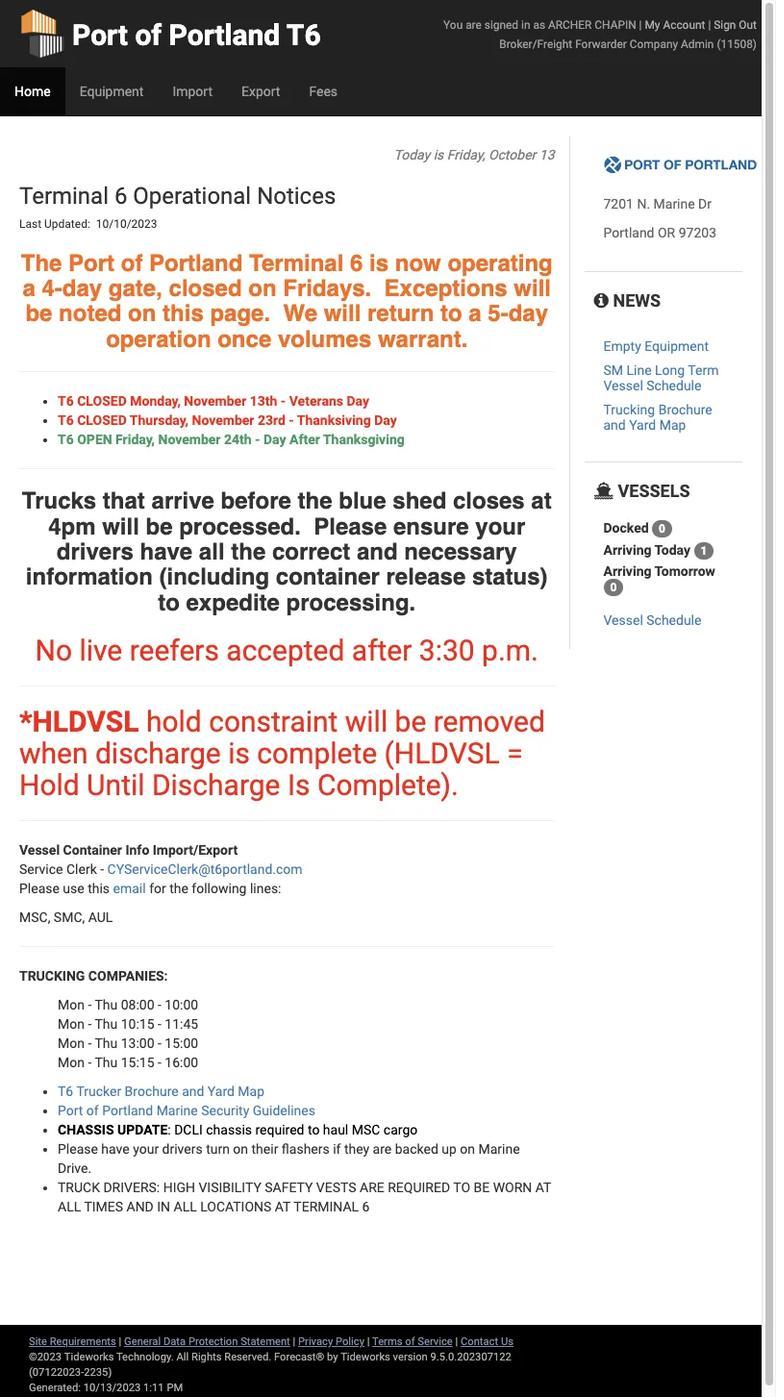 Task type: describe. For each thing, give the bounding box(es) containing it.
required
[[388, 1180, 450, 1196]]

0 vertical spatial today
[[394, 147, 430, 163]]

your inside t6 trucker brochure and yard map port of portland marine security guidelines chassis update : dcli chassis required to haul msc cargo please have your drivers turn on their flashers if they are backed up on marine drive. truck drivers: high visibility safety vests are required to be worn at all times and in all locations at terminal 6
[[133, 1142, 159, 1157]]

after
[[289, 432, 320, 447]]

1 vertical spatial marine
[[156, 1103, 198, 1119]]

6 inside t6 trucker brochure and yard map port of portland marine security guidelines chassis update : dcli chassis required to haul msc cargo please have your drivers turn on their flashers if they are backed up on marine drive. truck drivers: high visibility safety vests are required to be worn at all times and in all locations at terminal 6
[[362, 1199, 370, 1215]]

port inside t6 trucker brochure and yard map port of portland marine security guidelines chassis update : dcli chassis required to haul msc cargo please have your drivers turn on their flashers if they are backed up on marine drive. truck drivers: high visibility safety vests are required to be worn at all times and in all locations at terminal 6
[[58, 1103, 83, 1119]]

visibility
[[199, 1180, 261, 1196]]

to inside the .  exceptions will be noted on this page.  we will return to a 5-day operation once volumes warrant.
[[440, 300, 462, 327]]

day inside 'the port of portland terminal 6 is now operating a 4-day gate, closed on'
[[62, 275, 102, 302]]

- left 16:00
[[158, 1055, 161, 1070]]

site requirements link
[[29, 1336, 116, 1348]]

forecast® by tideworks version 9.5.0.202307122 (07122023-2235) generated: 10/13/2023 1:11 pm
[[29, 1351, 511, 1395]]

ensure
[[393, 513, 469, 540]]

docked
[[603, 520, 649, 535]]

are inside t6 trucker brochure and yard map port of portland marine security guidelines chassis update : dcli chassis required to haul msc cargo please have your drivers turn on their flashers if they are backed up on marine drive. truck drivers: high visibility safety vests are required to be worn at all times and in all locations at terminal 6
[[373, 1142, 392, 1157]]

company
[[630, 38, 678, 51]]

day inside the .  exceptions will be noted on this page.  we will return to a 5-day operation once volumes warrant.
[[508, 300, 548, 327]]

vessel schedule link
[[603, 613, 702, 628]]

lines:
[[250, 881, 281, 896]]

shed
[[393, 488, 447, 515]]

vessel for vessel schedule
[[603, 613, 643, 628]]

be inside trucks that arrive before the blue shed closes at 4pm will be processed.  please ensure your drivers have all the correct and necessary information (including container release status) to expedite processing.
[[146, 513, 173, 540]]

truck
[[58, 1180, 100, 1196]]

required
[[255, 1122, 304, 1138]]

info circle image
[[594, 293, 609, 310]]

protection
[[188, 1336, 238, 1348]]

chassis
[[206, 1122, 252, 1138]]

=
[[507, 737, 523, 770]]

yard inside t6 trucker brochure and yard map port of portland marine security guidelines chassis update : dcli chassis required to haul msc cargo please have your drivers turn on their flashers if they are backed up on marine drive. truck drivers: high visibility safety vests are required to be worn at all times and in all locations at terminal 6
[[208, 1084, 235, 1099]]

of up equipment popup button
[[135, 18, 162, 52]]

or
[[658, 225, 675, 241]]

(including
[[159, 564, 269, 591]]

- down the trucking companies:
[[88, 997, 92, 1013]]

| up tideworks
[[367, 1336, 370, 1348]]

version
[[393, 1351, 428, 1364]]

msc,
[[19, 910, 50, 925]]

warrant.
[[378, 326, 468, 353]]

technology.
[[116, 1351, 174, 1364]]

msc
[[352, 1122, 380, 1138]]

portland inside t6 trucker brochure and yard map port of portland marine security guidelines chassis update : dcli chassis required to haul msc cargo please have your drivers turn on their flashers if they are backed up on marine drive. truck drivers: high visibility safety vests are required to be worn at all times and in all locations at terminal 6
[[102, 1103, 153, 1119]]

a inside the .  exceptions will be noted on this page.  we will return to a 5-day operation once volumes warrant.
[[469, 300, 482, 327]]

correct
[[272, 538, 350, 565]]

10/13/2023
[[83, 1382, 141, 1395]]

generated:
[[29, 1382, 81, 1395]]

is inside hold constraint will be removed when discharge is complete (hldvsl = hold until discharge is complete).
[[228, 737, 250, 770]]

a inside 'the port of portland terminal 6 is now operating a 4-day gate, closed on'
[[23, 275, 35, 302]]

(hldvsl
[[384, 737, 500, 770]]

2 schedule from the top
[[647, 613, 702, 628]]

empty
[[603, 339, 641, 354]]

operation
[[106, 326, 211, 353]]

this inside the .  exceptions will be noted on this page.  we will return to a 5-day operation once volumes warrant.
[[163, 300, 204, 327]]

dr
[[698, 196, 712, 212]]

have inside trucks that arrive before the blue shed closes at 4pm will be processed.  please ensure your drivers have all the correct and necessary information (including container release status) to expedite processing.
[[140, 538, 193, 565]]

rights
[[191, 1351, 222, 1364]]

1 vertical spatial at
[[275, 1199, 291, 1215]]

p.m.
[[482, 634, 539, 668]]

companies:
[[88, 969, 168, 984]]

will right '5-'
[[514, 275, 551, 302]]

in
[[157, 1199, 170, 1215]]

- inside vessel container info import/export service clerk - cyserviceclerk@t6portland.com please use this email for the following lines:
[[100, 862, 104, 877]]

be inside the .  exceptions will be noted on this page.  we will return to a 5-day operation once volumes warrant.
[[25, 300, 52, 327]]

- right the 23rd
[[289, 413, 294, 428]]

- right 24th
[[255, 432, 260, 447]]

ship image
[[594, 483, 614, 500]]

please inside trucks that arrive before the blue shed closes at 4pm will be processed.  please ensure your drivers have all the correct and necessary information (including container release status) to expedite processing.
[[314, 513, 387, 540]]

yard inside empty equipment sm line long term vessel schedule trucking brochure and yard map
[[629, 417, 656, 432]]

©2023 tideworks
[[29, 1351, 114, 1364]]

2235)
[[84, 1367, 112, 1379]]

forwarder
[[575, 38, 627, 51]]

on inside 'the port of portland terminal 6 is now operating a 4-day gate, closed on'
[[248, 275, 277, 302]]

will right we
[[324, 300, 361, 327]]

terms of service link
[[372, 1336, 453, 1348]]

today inside the docked 0 arriving today 1 arriving tomorrow 0
[[654, 542, 691, 557]]

return
[[367, 300, 434, 327]]

and inside t6 trucker brochure and yard map port of portland marine security guidelines chassis update : dcli chassis required to haul msc cargo please have your drivers turn on their flashers if they are backed up on marine drive. truck drivers: high visibility safety vests are required to be worn at all times and in all locations at terminal 6
[[182, 1084, 204, 1099]]

terminal inside 'the port of portland terminal 6 is now operating a 4-day gate, closed on'
[[249, 250, 344, 277]]

times
[[84, 1199, 123, 1215]]

t6 trucker brochure and yard map port of portland marine security guidelines chassis update : dcli chassis required to haul msc cargo please have your drivers turn on their flashers if they are backed up on marine drive. truck drivers: high visibility safety vests are required to be worn at all times and in all locations at terminal 6
[[58, 1084, 551, 1215]]

cyserviceclerk@t6portland.com
[[107, 862, 303, 877]]

clerk
[[66, 862, 97, 877]]

and inside empty equipment sm line long term vessel schedule trucking brochure and yard map
[[603, 417, 626, 432]]

.  exceptions will be noted on this page.  we will return to a 5-day operation once volumes warrant.
[[25, 275, 551, 353]]

friday, inside t6 closed monday, november 13th - veterans day t6 closed thursday, november 23rd - thanksiving day t6 open friday, november 24th - day after thanksgiving
[[116, 432, 155, 447]]

privacy policy link
[[298, 1336, 364, 1348]]

news
[[609, 291, 661, 311]]

on right up
[[460, 1142, 475, 1157]]

when
[[19, 737, 88, 770]]

the inside vessel container info import/export service clerk - cyserviceclerk@t6portland.com please use this email for the following lines:
[[169, 881, 188, 896]]

port of portland t6 image
[[603, 156, 757, 175]]

contact us link
[[461, 1336, 514, 1348]]

operating
[[448, 250, 553, 277]]

thanksiving
[[297, 413, 371, 428]]

0 vertical spatial day
[[347, 393, 369, 409]]

until
[[87, 769, 145, 802]]

complete).
[[317, 769, 459, 802]]

import/export
[[153, 843, 238, 858]]

to
[[453, 1180, 470, 1196]]

vests
[[316, 1180, 356, 1196]]

policy
[[336, 1336, 364, 1348]]

hold
[[19, 769, 80, 802]]

update
[[117, 1122, 168, 1138]]

(11508)
[[717, 38, 757, 51]]

broker/freight
[[499, 38, 572, 51]]

1 horizontal spatial friday,
[[447, 147, 485, 163]]

t6 inside t6 trucker brochure and yard map port of portland marine security guidelines chassis update : dcli chassis required to haul msc cargo please have your drivers turn on their flashers if they are backed up on marine drive. truck drivers: high visibility safety vests are required to be worn at all times and in all locations at terminal 6
[[58, 1084, 73, 1099]]

6 inside 'the port of portland terminal 6 is now operating a 4-day gate, closed on'
[[350, 250, 363, 277]]

- left 13:00
[[88, 1036, 92, 1051]]

t6 left 'open'
[[58, 432, 74, 447]]

please inside vessel container info import/export service clerk - cyserviceclerk@t6portland.com please use this email for the following lines:
[[19, 881, 60, 896]]

brochure inside t6 trucker brochure and yard map port of portland marine security guidelines chassis update : dcli chassis required to haul msc cargo please have your drivers turn on their flashers if they are backed up on marine drive. truck drivers: high visibility safety vests are required to be worn at all times and in all locations at terminal 6
[[125, 1084, 179, 1099]]

before
[[221, 488, 291, 515]]

9.5.0.202307122
[[430, 1351, 511, 1364]]

sign
[[714, 18, 736, 32]]

service inside vessel container info import/export service clerk - cyserviceclerk@t6portland.com please use this email for the following lines:
[[19, 862, 63, 877]]

empty equipment link
[[603, 339, 709, 354]]

volumes
[[278, 326, 371, 353]]

guidelines
[[253, 1103, 315, 1119]]

status)
[[472, 564, 548, 591]]

2 vertical spatial november
[[158, 432, 221, 447]]

| left my at the right top of page
[[639, 18, 642, 32]]

locations
[[200, 1199, 272, 1215]]

reefers
[[130, 634, 219, 668]]

terminal inside the terminal 6 operational notices last updated:  10/10/2023
[[19, 183, 109, 210]]

2 mon from the top
[[58, 1017, 85, 1032]]

vessel for vessel container info import/export service clerk - cyserviceclerk@t6portland.com please use this email for the following lines:
[[19, 843, 60, 858]]

if
[[333, 1142, 341, 1157]]

archer
[[548, 18, 592, 32]]

- up trucker
[[88, 1055, 92, 1070]]

is
[[287, 769, 310, 802]]

tideworks
[[341, 1351, 390, 1364]]

container
[[276, 564, 380, 591]]

port of portland t6
[[72, 18, 321, 52]]

veterans
[[289, 393, 343, 409]]

2 horizontal spatial is
[[433, 147, 444, 163]]

t6 up fees popup button
[[286, 18, 321, 52]]

flashers
[[282, 1142, 330, 1157]]

1 closed from the top
[[77, 393, 127, 409]]

portland inside 'the port of portland terminal 6 is now operating a 4-day gate, closed on'
[[149, 250, 243, 277]]

site
[[29, 1336, 47, 1348]]

october
[[488, 147, 536, 163]]

general
[[124, 1336, 161, 1348]]

removed
[[433, 705, 545, 739]]

0 vertical spatial the
[[298, 488, 332, 515]]

docked 0 arriving today 1 arriving tomorrow 0
[[603, 520, 715, 595]]

2 horizontal spatial day
[[374, 413, 397, 428]]

brochure inside empty equipment sm line long term vessel schedule trucking brochure and yard map
[[658, 402, 712, 418]]

1 vertical spatial 0
[[610, 581, 617, 595]]

be inside hold constraint will be removed when discharge is complete (hldvsl = hold until discharge is complete).
[[395, 705, 426, 739]]

1 vertical spatial the
[[231, 538, 266, 565]]

gate,
[[109, 275, 162, 302]]

once
[[218, 326, 271, 353]]

fees button
[[295, 67, 352, 115]]

on inside the .  exceptions will be noted on this page.  we will return to a 5-day operation once volumes warrant.
[[128, 300, 156, 327]]

on down chassis on the left of page
[[233, 1142, 248, 1157]]



Task type: vqa. For each thing, say whether or not it's contained in the screenshot.
The Site Requirements | General Data Protection Statement | Privacy Policy | Terms Of Service | Contact Us ©2023 Tideworks Technology. All Rights Reserved. Forecast® By Tideworks Version 9.5.0.202307122 (07122023-2235) Generated: 10/17/2023 10:28 Am
no



Task type: locate. For each thing, give the bounding box(es) containing it.
service up use at left
[[19, 862, 63, 877]]

drivers down dcli
[[162, 1142, 203, 1157]]

closed
[[169, 275, 242, 302]]

are down msc
[[373, 1142, 392, 1157]]

service up version
[[418, 1336, 453, 1348]]

drivers inside trucks that arrive before the blue shed closes at 4pm will be processed.  please ensure your drivers have all the correct and necessary information (including container release status) to expedite processing.
[[57, 538, 134, 565]]

2 closed from the top
[[77, 413, 127, 428]]

thu left 13:00
[[95, 1036, 118, 1051]]

1 horizontal spatial and
[[357, 538, 398, 565]]

0 horizontal spatial have
[[101, 1142, 130, 1157]]

is left october
[[433, 147, 444, 163]]

1 horizontal spatial to
[[308, 1122, 320, 1138]]

dcli
[[174, 1122, 203, 1138]]

| up '9.5.0.202307122'
[[455, 1336, 458, 1348]]

0 vertical spatial marine
[[654, 196, 695, 212]]

we
[[283, 300, 317, 327]]

drivers:
[[103, 1180, 160, 1196]]

will inside hold constraint will be removed when discharge is complete (hldvsl = hold until discharge is complete).
[[345, 705, 388, 739]]

of down trucker
[[86, 1103, 99, 1119]]

0
[[659, 522, 666, 536], [610, 581, 617, 595]]

0 vertical spatial is
[[433, 147, 444, 163]]

0 vertical spatial and
[[603, 417, 626, 432]]

closes
[[453, 488, 525, 515]]

port right 4-
[[68, 250, 115, 277]]

on right noted
[[128, 300, 156, 327]]

trucks
[[22, 488, 96, 515]]

arrive
[[152, 488, 214, 515]]

2 vertical spatial marine
[[478, 1142, 520, 1157]]

0 vertical spatial have
[[140, 538, 193, 565]]

1 thu from the top
[[95, 997, 118, 1013]]

0 vertical spatial drivers
[[57, 538, 134, 565]]

drivers inside t6 trucker brochure and yard map port of portland marine security guidelines chassis update : dcli chassis required to haul msc cargo please have your drivers turn on their flashers if they are backed up on marine drive. truck drivers: high visibility safety vests are required to be worn at all times and in all locations at terminal 6
[[162, 1142, 203, 1157]]

0 vertical spatial to
[[440, 300, 462, 327]]

please up drive.
[[58, 1142, 98, 1157]]

- left 10:00
[[158, 997, 161, 1013]]

sign out link
[[714, 18, 757, 32]]

line
[[627, 363, 652, 378]]

will up complete).
[[345, 705, 388, 739]]

1 horizontal spatial 0
[[659, 522, 666, 536]]

export button
[[227, 67, 295, 115]]

map inside t6 trucker brochure and yard map port of portland marine security guidelines chassis update : dcli chassis required to haul msc cargo please have your drivers turn on their flashers if they are backed up on marine drive. truck drivers: high visibility safety vests are required to be worn at all times and in all locations at terminal 6
[[238, 1084, 265, 1099]]

0 horizontal spatial yard
[[208, 1084, 235, 1099]]

have left all
[[140, 538, 193, 565]]

day
[[62, 275, 102, 302], [508, 300, 548, 327]]

1 horizontal spatial are
[[466, 18, 482, 32]]

equipment inside popup button
[[79, 84, 144, 99]]

1 vertical spatial have
[[101, 1142, 130, 1157]]

0 horizontal spatial are
[[373, 1142, 392, 1157]]

today is friday, october 13
[[394, 147, 554, 163]]

1 horizontal spatial service
[[418, 1336, 453, 1348]]

aul
[[88, 910, 113, 925]]

1 vertical spatial november
[[192, 413, 254, 428]]

1 all from the left
[[58, 1199, 81, 1215]]

1 vertical spatial map
[[238, 1084, 265, 1099]]

this right use at left
[[88, 881, 110, 896]]

no live reefers accepted after 3:30 p.m.
[[35, 634, 539, 668]]

- right clerk
[[100, 862, 104, 877]]

4 thu from the top
[[95, 1055, 118, 1070]]

1 horizontal spatial yard
[[629, 417, 656, 432]]

0 vertical spatial closed
[[77, 393, 127, 409]]

1 horizontal spatial all
[[174, 1199, 197, 1215]]

at
[[535, 1180, 551, 1196], [275, 1199, 291, 1215]]

they
[[344, 1142, 369, 1157]]

vessel schedule
[[603, 613, 702, 628]]

a left '5-'
[[469, 300, 482, 327]]

at down safety
[[275, 1199, 291, 1215]]

after
[[352, 634, 412, 668]]

0 horizontal spatial the
[[169, 881, 188, 896]]

1:11
[[143, 1382, 164, 1395]]

15:15
[[121, 1055, 154, 1070]]

please inside t6 trucker brochure and yard map port of portland marine security guidelines chassis update : dcli chassis required to haul msc cargo please have your drivers turn on their flashers if they are backed up on marine drive. truck drivers: high visibility safety vests are required to be worn at all times and in all locations at terminal 6
[[58, 1142, 98, 1157]]

0 horizontal spatial at
[[275, 1199, 291, 1215]]

of up version
[[405, 1336, 415, 1348]]

will right 4pm
[[102, 513, 139, 540]]

marine up worn
[[478, 1142, 520, 1157]]

closed
[[77, 393, 127, 409], [77, 413, 127, 428]]

0 vertical spatial november
[[184, 393, 246, 409]]

0 vertical spatial please
[[314, 513, 387, 540]]

of down 10/10/2023
[[121, 250, 143, 277]]

all
[[58, 1199, 81, 1215], [174, 1199, 197, 1215]]

of inside t6 trucker brochure and yard map port of portland marine security guidelines chassis update : dcli chassis required to haul msc cargo please have your drivers turn on their flashers if they are backed up on marine drive. truck drivers: high visibility safety vests are required to be worn at all times and in all locations at terminal 6
[[86, 1103, 99, 1119]]

4-
[[42, 275, 62, 302]]

thu
[[95, 997, 118, 1013], [95, 1017, 118, 1032], [95, 1036, 118, 1051], [95, 1055, 118, 1070]]

have inside t6 trucker brochure and yard map port of portland marine security guidelines chassis update : dcli chassis required to haul msc cargo please have your drivers turn on their flashers if they are backed up on marine drive. truck drivers: high visibility safety vests are required to be worn at all times and in all locations at terminal 6
[[101, 1142, 130, 1157]]

1 horizontal spatial map
[[659, 417, 686, 432]]

chassis
[[58, 1122, 114, 1138]]

1 vertical spatial this
[[88, 881, 110, 896]]

is left now on the right top of the page
[[369, 250, 389, 277]]

3 thu from the top
[[95, 1036, 118, 1051]]

0 horizontal spatial to
[[158, 589, 180, 616]]

smc,
[[54, 910, 85, 925]]

your inside trucks that arrive before the blue shed closes at 4pm will be processed.  please ensure your drivers have all the correct and necessary information (including container release status) to expedite processing.
[[475, 513, 525, 540]]

1 vertical spatial please
[[19, 881, 60, 896]]

please up msc,
[[19, 881, 60, 896]]

1 vertical spatial arriving
[[603, 563, 652, 579]]

chapin
[[595, 18, 636, 32]]

and up port of portland marine security guidelines link
[[182, 1084, 204, 1099]]

open
[[77, 432, 112, 447]]

2 thu from the top
[[95, 1017, 118, 1032]]

4 mon from the top
[[58, 1055, 85, 1070]]

be down the
[[25, 300, 52, 327]]

2 vertical spatial and
[[182, 1084, 204, 1099]]

- left 11:45
[[158, 1017, 161, 1032]]

0 vertical spatial are
[[466, 18, 482, 32]]

brochure down 'sm line long term vessel schedule' link at the top right
[[658, 402, 712, 418]]

brochure down 15:15
[[125, 1084, 179, 1099]]

vessel inside empty equipment sm line long term vessel schedule trucking brochure and yard map
[[603, 378, 643, 393]]

please up container
[[314, 513, 387, 540]]

your
[[475, 513, 525, 540], [133, 1142, 159, 1157]]

0 vertical spatial 6
[[114, 183, 127, 210]]

0 horizontal spatial brochure
[[125, 1084, 179, 1099]]

1 horizontal spatial is
[[369, 250, 389, 277]]

the left the blue
[[298, 488, 332, 515]]

at right worn
[[535, 1180, 551, 1196]]

schedule up the trucking brochure and yard map 'link'
[[647, 378, 702, 393]]

2 all from the left
[[174, 1199, 197, 1215]]

3 mon from the top
[[58, 1036, 85, 1051]]

24th
[[224, 432, 252, 447]]

to up flashers
[[308, 1122, 320, 1138]]

the right for
[[169, 881, 188, 896]]

2 vertical spatial to
[[308, 1122, 320, 1138]]

0 horizontal spatial is
[[228, 737, 250, 770]]

are right you
[[466, 18, 482, 32]]

port of portland t6 link
[[19, 0, 321, 67]]

and down the blue
[[357, 538, 398, 565]]

will inside trucks that arrive before the blue shed closes at 4pm will be processed.  please ensure your drivers have all the correct and necessary information (including container release status) to expedite processing.
[[102, 513, 139, 540]]

and inside trucks that arrive before the blue shed closes at 4pm will be processed.  please ensure your drivers have all the correct and necessary information (including container release status) to expedite processing.
[[357, 538, 398, 565]]

this right gate,
[[163, 300, 204, 327]]

2 vertical spatial be
[[395, 705, 426, 739]]

1 schedule from the top
[[647, 378, 702, 393]]

equipment up long
[[645, 339, 709, 354]]

| left general
[[119, 1336, 121, 1348]]

1 horizontal spatial equipment
[[645, 339, 709, 354]]

is inside 'the port of portland terminal 6 is now operating a 4-day gate, closed on'
[[369, 250, 389, 277]]

privacy
[[298, 1336, 333, 1348]]

1 horizontal spatial at
[[535, 1180, 551, 1196]]

2 vertical spatial 6
[[362, 1199, 370, 1215]]

your down update
[[133, 1142, 159, 1157]]

0 horizontal spatial day
[[62, 275, 102, 302]]

0 vertical spatial port
[[72, 18, 128, 52]]

all down "high"
[[174, 1199, 197, 1215]]

t6 up trucks at the top left
[[58, 413, 74, 428]]

- right 13th
[[281, 393, 286, 409]]

day up thanksgiving at the top of page
[[374, 413, 397, 428]]

t6 closed monday, november 13th - veterans day t6 closed thursday, november 23rd - thanksiving day t6 open friday, november 24th - day after thanksgiving
[[58, 393, 405, 447]]

the port of portland terminal 6 is now operating a 4-day gate, closed on
[[21, 250, 553, 302]]

thu down the trucking companies:
[[95, 997, 118, 1013]]

as
[[533, 18, 545, 32]]

equipment inside empty equipment sm line long term vessel schedule trucking brochure and yard map
[[645, 339, 709, 354]]

0 right docked
[[659, 522, 666, 536]]

day up thanksiving
[[347, 393, 369, 409]]

1 horizontal spatial be
[[146, 513, 173, 540]]

schedule inside empty equipment sm line long term vessel schedule trucking brochure and yard map
[[647, 378, 702, 393]]

day down the 23rd
[[263, 432, 286, 447]]

portland up import
[[169, 18, 280, 52]]

to
[[440, 300, 462, 327], [158, 589, 180, 616], [308, 1122, 320, 1138]]

portland inside port of portland t6 link
[[169, 18, 280, 52]]

a left 4-
[[23, 275, 35, 302]]

portland down 7201
[[603, 225, 654, 241]]

0 vertical spatial terminal
[[19, 183, 109, 210]]

2 vertical spatial is
[[228, 737, 250, 770]]

tomorrow
[[654, 563, 715, 579]]

friday, left october
[[447, 147, 485, 163]]

0 horizontal spatial this
[[88, 881, 110, 896]]

home
[[14, 84, 51, 99]]

1 vertical spatial drivers
[[162, 1142, 203, 1157]]

2 vertical spatial vessel
[[19, 843, 60, 858]]

0 horizontal spatial be
[[25, 300, 52, 327]]

0 horizontal spatial your
[[133, 1142, 159, 1157]]

0 vertical spatial vessel
[[603, 378, 643, 393]]

live
[[79, 634, 122, 668]]

| left sign
[[708, 18, 711, 32]]

constraint
[[209, 705, 338, 739]]

1 horizontal spatial terminal
[[249, 250, 344, 277]]

1 vertical spatial equipment
[[645, 339, 709, 354]]

of inside site requirements | general data protection statement | privacy policy | terms of service | contact us ©2023 tideworks technology. all rights reserved.
[[405, 1336, 415, 1348]]

6 inside the terminal 6 operational notices last updated:  10/10/2023
[[114, 183, 127, 210]]

on left we
[[248, 275, 277, 302]]

this
[[163, 300, 204, 327], [88, 881, 110, 896]]

1 vertical spatial terminal
[[249, 250, 344, 277]]

by
[[327, 1351, 338, 1364]]

0 horizontal spatial friday,
[[116, 432, 155, 447]]

yard down 'sm line long term vessel schedule' link at the top right
[[629, 417, 656, 432]]

0 vertical spatial map
[[659, 417, 686, 432]]

trucking
[[19, 969, 85, 984]]

information
[[26, 564, 153, 591]]

0 horizontal spatial terminal
[[19, 183, 109, 210]]

terminal up last
[[19, 183, 109, 210]]

0 up vessel schedule link
[[610, 581, 617, 595]]

16:00
[[165, 1055, 198, 1070]]

admin
[[681, 38, 714, 51]]

1 vertical spatial day
[[374, 413, 397, 428]]

portland up update
[[102, 1103, 153, 1119]]

6 up 10/10/2023
[[114, 183, 127, 210]]

0 vertical spatial arriving
[[603, 542, 652, 557]]

1 vertical spatial vessel
[[603, 613, 643, 628]]

portland down the terminal 6 operational notices last updated:  10/10/2023
[[149, 250, 243, 277]]

0 horizontal spatial 0
[[610, 581, 617, 595]]

t6 left monday,
[[58, 393, 74, 409]]

of inside 'the port of portland terminal 6 is now operating a 4-day gate, closed on'
[[121, 250, 143, 277]]

yard up security
[[208, 1084, 235, 1099]]

1 vertical spatial yard
[[208, 1084, 235, 1099]]

0 vertical spatial at
[[535, 1180, 551, 1196]]

1 horizontal spatial day
[[508, 300, 548, 327]]

| up forecast®
[[293, 1336, 296, 1348]]

6 down are
[[362, 1199, 370, 1215]]

2 vertical spatial day
[[263, 432, 286, 447]]

data
[[163, 1336, 186, 1348]]

operational
[[133, 183, 251, 210]]

0 horizontal spatial all
[[58, 1199, 81, 1215]]

map inside empty equipment sm line long term vessel schedule trucking brochure and yard map
[[659, 417, 686, 432]]

vessel inside vessel container info import/export service clerk - cyserviceclerk@t6portland.com please use this email for the following lines:
[[19, 843, 60, 858]]

trucking
[[603, 402, 655, 418]]

2 horizontal spatial the
[[298, 488, 332, 515]]

0 vertical spatial service
[[19, 862, 63, 877]]

1 horizontal spatial brochure
[[658, 402, 712, 418]]

are inside you are signed in as archer chapin | my account | sign out broker/freight forwarder company admin (11508)
[[466, 18, 482, 32]]

vessel down the docked 0 arriving today 1 arriving tomorrow 0
[[603, 613, 643, 628]]

to inside t6 trucker brochure and yard map port of portland marine security guidelines chassis update : dcli chassis required to haul msc cargo please have your drivers turn on their flashers if they are backed up on marine drive. truck drivers: high visibility safety vests are required to be worn at all times and in all locations at terminal 6
[[308, 1122, 320, 1138]]

all
[[176, 1351, 189, 1364]]

thu left the 10:15
[[95, 1017, 118, 1032]]

1 horizontal spatial have
[[140, 538, 193, 565]]

the
[[21, 250, 62, 277]]

service
[[19, 862, 63, 877], [418, 1336, 453, 1348]]

0 horizontal spatial and
[[182, 1084, 204, 1099]]

have down update
[[101, 1142, 130, 1157]]

1 mon from the top
[[58, 997, 85, 1013]]

10:00
[[165, 997, 198, 1013]]

map right 'trucking'
[[659, 417, 686, 432]]

-
[[281, 393, 286, 409], [289, 413, 294, 428], [255, 432, 260, 447], [100, 862, 104, 877], [88, 997, 92, 1013], [158, 997, 161, 1013], [88, 1017, 92, 1032], [158, 1017, 161, 1032], [88, 1036, 92, 1051], [158, 1036, 161, 1051], [88, 1055, 92, 1070], [158, 1055, 161, 1070]]

worn
[[493, 1180, 532, 1196]]

0 vertical spatial be
[[25, 300, 52, 327]]

map up security
[[238, 1084, 265, 1099]]

1 horizontal spatial today
[[654, 542, 691, 557]]

0 vertical spatial 0
[[659, 522, 666, 536]]

info
[[125, 843, 149, 858]]

1 horizontal spatial this
[[163, 300, 204, 327]]

day right the
[[62, 275, 102, 302]]

1 vertical spatial be
[[146, 513, 173, 540]]

2 horizontal spatial be
[[395, 705, 426, 739]]

vessel up 'trucking'
[[603, 378, 643, 393]]

security
[[201, 1103, 249, 1119]]

2 horizontal spatial marine
[[654, 196, 695, 212]]

port inside 'the port of portland terminal 6 is now operating a 4-day gate, closed on'
[[68, 250, 115, 277]]

2 vertical spatial please
[[58, 1142, 98, 1157]]

service inside site requirements | general data protection statement | privacy policy | terms of service | contact us ©2023 tideworks technology. all rights reserved.
[[418, 1336, 453, 1348]]

cargo
[[384, 1122, 418, 1138]]

thursday,
[[130, 413, 189, 428]]

is left is
[[228, 737, 250, 770]]

n.
[[637, 196, 650, 212]]

terminal 6 operational notices last updated:  10/10/2023
[[19, 183, 342, 231]]

drivers down that
[[57, 538, 134, 565]]

equipment
[[79, 84, 144, 99], [645, 339, 709, 354]]

cyserviceclerk@t6portland.com link
[[107, 862, 303, 877]]

1 vertical spatial to
[[158, 589, 180, 616]]

1 vertical spatial port
[[68, 250, 115, 277]]

1 horizontal spatial a
[[469, 300, 482, 327]]

schedule down "tomorrow"
[[647, 613, 702, 628]]

2 arriving from the top
[[603, 563, 652, 579]]

mon - thu 08:00 - 10:00 mon - thu 10:15 - 11:45 mon - thu 13:00 - 15:00 mon - thu 15:15 - 16:00
[[58, 997, 198, 1070]]

safety
[[265, 1180, 313, 1196]]

trucker
[[76, 1084, 121, 1099]]

0 vertical spatial your
[[475, 513, 525, 540]]

this inside vessel container info import/export service clerk - cyserviceclerk@t6portland.com please use this email for the following lines:
[[88, 881, 110, 896]]

the right all
[[231, 538, 266, 565]]

of
[[135, 18, 162, 52], [121, 250, 143, 277], [86, 1103, 99, 1119], [405, 1336, 415, 1348]]

today
[[394, 147, 430, 163], [654, 542, 691, 557]]

us
[[501, 1336, 514, 1348]]

portland or 97203
[[603, 225, 716, 241]]

terminal up we
[[249, 250, 344, 277]]

1 vertical spatial 6
[[350, 250, 363, 277]]

be up complete).
[[395, 705, 426, 739]]

statement
[[241, 1336, 290, 1348]]

- left the 10:15
[[88, 1017, 92, 1032]]

processing.
[[286, 589, 416, 616]]

all
[[199, 538, 225, 565]]

0 horizontal spatial marine
[[156, 1103, 198, 1119]]

to inside trucks that arrive before the blue shed closes at 4pm will be processed.  please ensure your drivers have all the correct and necessary information (including container release status) to expedite processing.
[[158, 589, 180, 616]]

all down the truck
[[58, 1199, 81, 1215]]

discharge
[[152, 769, 280, 802]]

1 arriving from the top
[[603, 542, 652, 557]]

3:30
[[419, 634, 475, 668]]

vessel left container
[[19, 843, 60, 858]]

0 vertical spatial equipment
[[79, 84, 144, 99]]

1 horizontal spatial day
[[347, 393, 369, 409]]

1 vertical spatial brochure
[[125, 1084, 179, 1099]]

port up equipment popup button
[[72, 18, 128, 52]]

marine up :
[[156, 1103, 198, 1119]]

0 vertical spatial friday,
[[447, 147, 485, 163]]

0 vertical spatial yard
[[629, 417, 656, 432]]

fees
[[309, 84, 338, 99]]

6 left now on the right top of the page
[[350, 250, 363, 277]]

haul
[[323, 1122, 348, 1138]]

marine up or
[[654, 196, 695, 212]]

- left 15:00
[[158, 1036, 161, 1051]]

necessary
[[404, 538, 517, 565]]

1 horizontal spatial marine
[[478, 1142, 520, 1157]]

your left at
[[475, 513, 525, 540]]



